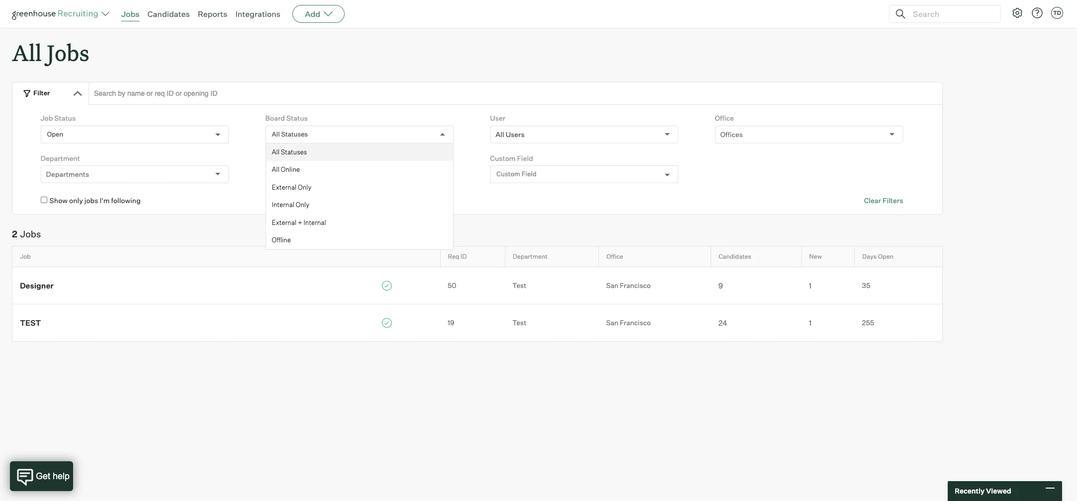Task type: locate. For each thing, give the bounding box(es) containing it.
external + internal
[[272, 219, 326, 227]]

all statuses down board status
[[272, 130, 308, 138]]

show right show only jobs i'm following checkbox
[[50, 197, 68, 205]]

all statuses up online
[[272, 148, 307, 156]]

2 all statuses from the top
[[272, 148, 307, 156]]

0 vertical spatial francisco
[[620, 281, 651, 290]]

1 horizontal spatial jobs
[[47, 38, 89, 67]]

san francisco for 9
[[606, 281, 651, 290]]

show
[[50, 197, 68, 205], [274, 197, 292, 205]]

0 vertical spatial department
[[41, 154, 80, 162]]

0 horizontal spatial department
[[41, 154, 80, 162]]

1 horizontal spatial internal
[[304, 219, 326, 227]]

external down "all online"
[[272, 183, 297, 191]]

all
[[12, 38, 42, 67], [496, 130, 504, 139], [272, 130, 280, 138], [272, 148, 280, 156], [272, 166, 280, 174]]

1 vertical spatial test
[[513, 319, 526, 327]]

job for job
[[20, 253, 31, 261]]

field
[[517, 154, 533, 162], [522, 170, 537, 178]]

0 vertical spatial office
[[715, 114, 734, 122]]

external for external only
[[272, 183, 297, 191]]

all down the role
[[272, 166, 280, 174]]

external left +
[[272, 219, 297, 227]]

2 horizontal spatial jobs
[[121, 9, 140, 19]]

24
[[719, 319, 728, 328]]

2 san from the top
[[606, 319, 619, 327]]

1 link
[[802, 281, 855, 291], [802, 318, 855, 328]]

1 horizontal spatial show
[[274, 197, 292, 205]]

all up filter
[[12, 38, 42, 67]]

office
[[715, 114, 734, 122], [607, 253, 623, 261]]

0 horizontal spatial show
[[50, 197, 68, 205]]

1 external from the top
[[272, 183, 297, 191]]

1 horizontal spatial open
[[878, 253, 894, 261]]

show for show only template jobs
[[274, 197, 292, 205]]

online
[[281, 166, 300, 174]]

35
[[862, 281, 871, 290]]

0 horizontal spatial job
[[20, 253, 31, 261]]

users
[[506, 130, 525, 139]]

show right show only template jobs option
[[274, 197, 292, 205]]

statuses
[[281, 130, 308, 138], [281, 148, 307, 156]]

board
[[265, 114, 285, 122]]

td button
[[1050, 5, 1065, 21]]

0 horizontal spatial status
[[54, 114, 76, 122]]

only down external only
[[294, 197, 308, 205]]

1 test from the top
[[513, 281, 526, 290]]

0 vertical spatial all statuses
[[272, 130, 308, 138]]

francisco
[[620, 281, 651, 290], [620, 319, 651, 327]]

1 vertical spatial francisco
[[620, 319, 651, 327]]

1 vertical spatial internal
[[304, 219, 326, 227]]

1 vertical spatial statuses
[[281, 148, 307, 156]]

francisco for 9
[[620, 281, 651, 290]]

jobs right template at the left top
[[340, 197, 354, 205]]

2 show from the left
[[274, 197, 292, 205]]

0 horizontal spatial candidates
[[147, 9, 190, 19]]

candidates up 9
[[719, 253, 751, 261]]

1
[[809, 281, 812, 291], [809, 319, 812, 328]]

custom down the all users
[[497, 170, 520, 178]]

0 vertical spatial field
[[517, 154, 533, 162]]

1 vertical spatial office
[[607, 253, 623, 261]]

0 vertical spatial job
[[41, 114, 53, 122]]

jobs down greenhouse recruiting 'image'
[[47, 38, 89, 67]]

designer
[[20, 282, 54, 291]]

candidates
[[147, 9, 190, 19], [719, 253, 751, 261]]

internal down external only
[[272, 201, 294, 209]]

1 horizontal spatial office
[[715, 114, 734, 122]]

24 link
[[711, 318, 802, 328]]

1 only from the left
[[69, 197, 83, 205]]

1 status from the left
[[54, 114, 76, 122]]

1 horizontal spatial job
[[41, 114, 53, 122]]

2 test from the top
[[513, 319, 526, 327]]

custom field
[[490, 154, 533, 162], [497, 170, 537, 178]]

candidates right jobs link
[[147, 9, 190, 19]]

0 horizontal spatial office
[[607, 253, 623, 261]]

only down departments
[[69, 197, 83, 205]]

statuses up online
[[281, 148, 307, 156]]

only for jobs
[[69, 197, 83, 205]]

1 horizontal spatial only
[[294, 197, 308, 205]]

statuses down board status
[[281, 130, 308, 138]]

show only jobs i'm following
[[50, 197, 141, 205]]

status for board status
[[286, 114, 308, 122]]

jobs left the candidates link
[[121, 9, 140, 19]]

0 horizontal spatial jobs
[[20, 229, 41, 240]]

jobs
[[121, 9, 140, 19], [47, 38, 89, 67], [20, 229, 41, 240]]

0 vertical spatial open
[[47, 130, 63, 138]]

2 san francisco from the top
[[606, 319, 651, 327]]

2 jobs from the left
[[340, 197, 354, 205]]

test for 9
[[513, 281, 526, 290]]

all online
[[272, 166, 300, 174]]

0 horizontal spatial jobs
[[84, 197, 98, 205]]

0 vertical spatial san
[[606, 281, 619, 290]]

1 vertical spatial jobs
[[47, 38, 89, 67]]

custom
[[490, 154, 516, 162], [497, 170, 520, 178]]

0 horizontal spatial internal
[[272, 201, 294, 209]]

internal
[[272, 201, 294, 209], [304, 219, 326, 227]]

filter
[[33, 89, 50, 97]]

show only template jobs
[[274, 197, 354, 205]]

greenhouse recruiting image
[[12, 8, 101, 20]]

2 only from the left
[[294, 197, 308, 205]]

1 vertical spatial 1
[[809, 319, 812, 328]]

0 vertical spatial only
[[298, 183, 312, 191]]

2 1 from the top
[[809, 319, 812, 328]]

0 vertical spatial san francisco
[[606, 281, 651, 290]]

francisco for 24
[[620, 319, 651, 327]]

open right days
[[878, 253, 894, 261]]

0 vertical spatial test
[[513, 281, 526, 290]]

custom down all users option
[[490, 154, 516, 162]]

1 vertical spatial candidates
[[719, 253, 751, 261]]

1 vertical spatial san
[[606, 319, 619, 327]]

san
[[606, 281, 619, 290], [606, 319, 619, 327]]

san francisco
[[606, 281, 651, 290], [606, 319, 651, 327]]

1 san francisco from the top
[[606, 281, 651, 290]]

open
[[47, 130, 63, 138], [878, 253, 894, 261]]

2 1 link from the top
[[802, 318, 855, 328]]

internal only
[[272, 201, 309, 209]]

0 vertical spatial 1
[[809, 281, 812, 291]]

add button
[[293, 5, 345, 23]]

1 1 link from the top
[[802, 281, 855, 291]]

1 link left 255
[[802, 318, 855, 328]]

jobs right 2
[[20, 229, 41, 240]]

1 vertical spatial external
[[272, 219, 297, 227]]

2 jobs
[[12, 229, 41, 240]]

0 vertical spatial 1 link
[[802, 281, 855, 291]]

1 vertical spatial 1 link
[[802, 318, 855, 328]]

only up the show only template jobs
[[298, 183, 312, 191]]

1 vertical spatial san francisco
[[606, 319, 651, 327]]

external
[[272, 183, 297, 191], [272, 219, 297, 227]]

custom field down all users option
[[490, 154, 533, 162]]

san francisco for 24
[[606, 319, 651, 327]]

2 vertical spatial jobs
[[20, 229, 41, 240]]

all statuses
[[272, 130, 308, 138], [272, 148, 307, 156]]

only up +
[[296, 201, 309, 209]]

1 horizontal spatial candidates
[[719, 253, 751, 261]]

td
[[1053, 9, 1062, 16]]

1 1 from the top
[[809, 281, 812, 291]]

job
[[41, 114, 53, 122], [20, 253, 31, 261]]

job down filter
[[41, 114, 53, 122]]

1 jobs from the left
[[84, 197, 98, 205]]

only
[[298, 183, 312, 191], [296, 201, 309, 209]]

job down 2 jobs
[[20, 253, 31, 261]]

1 vertical spatial all statuses
[[272, 148, 307, 156]]

1 link for 9
[[802, 281, 855, 291]]

2 francisco from the top
[[620, 319, 651, 327]]

td button
[[1052, 7, 1063, 19]]

1 vertical spatial job
[[20, 253, 31, 261]]

jobs for all jobs
[[47, 38, 89, 67]]

jobs left i'm
[[84, 197, 98, 205]]

1 horizontal spatial department
[[513, 253, 548, 261]]

1 horizontal spatial jobs
[[340, 197, 354, 205]]

0 vertical spatial jobs
[[121, 9, 140, 19]]

0 horizontal spatial only
[[69, 197, 83, 205]]

clear filters link
[[864, 196, 903, 206]]

custom field down users
[[497, 170, 537, 178]]

1 san from the top
[[606, 281, 619, 290]]

1 vertical spatial custom
[[497, 170, 520, 178]]

0 vertical spatial external
[[272, 183, 297, 191]]

department
[[41, 154, 80, 162], [513, 253, 548, 261]]

req
[[448, 253, 459, 261]]

all users
[[496, 130, 525, 139]]

1 francisco from the top
[[620, 281, 651, 290]]

internal right +
[[304, 219, 326, 227]]

jobs
[[84, 197, 98, 205], [340, 197, 354, 205]]

1 horizontal spatial status
[[286, 114, 308, 122]]

offices
[[721, 130, 743, 139]]

1 vertical spatial only
[[296, 201, 309, 209]]

1 for 9
[[809, 281, 812, 291]]

open down job status
[[47, 130, 63, 138]]

1 link down new
[[802, 281, 855, 291]]

1 vertical spatial field
[[522, 170, 537, 178]]

9
[[719, 281, 723, 291]]

2 status from the left
[[286, 114, 308, 122]]

status
[[54, 114, 76, 122], [286, 114, 308, 122]]

9 link
[[711, 281, 802, 291]]

0 vertical spatial custom
[[490, 154, 516, 162]]

1 show from the left
[[50, 197, 68, 205]]

2 external from the top
[[272, 219, 297, 227]]

1 vertical spatial open
[[878, 253, 894, 261]]

+
[[298, 219, 302, 227]]

only
[[69, 197, 83, 205], [294, 197, 308, 205]]

test
[[513, 281, 526, 290], [513, 319, 526, 327]]



Task type: vqa. For each thing, say whether or not it's contained in the screenshot.
1st Average time to from the left
no



Task type: describe. For each thing, give the bounding box(es) containing it.
only for external only
[[298, 183, 312, 191]]

test link
[[12, 318, 440, 329]]

departments
[[46, 170, 89, 179]]

0 vertical spatial custom field
[[490, 154, 533, 162]]

filters
[[883, 197, 903, 205]]

days
[[863, 253, 877, 261]]

viewed
[[986, 488, 1012, 496]]

all users option
[[496, 130, 525, 139]]

following
[[111, 197, 141, 205]]

1 for 24
[[809, 319, 812, 328]]

job for job status
[[41, 114, 53, 122]]

configure image
[[1012, 7, 1024, 19]]

Search text field
[[911, 7, 991, 21]]

recently
[[955, 488, 985, 496]]

19
[[448, 319, 454, 328]]

0 vertical spatial internal
[[272, 201, 294, 209]]

san for 24
[[606, 319, 619, 327]]

show for show only jobs i'm following
[[50, 197, 68, 205]]

external for external + internal
[[272, 219, 297, 227]]

all left users
[[496, 130, 504, 139]]

jobs for 2 jobs
[[20, 229, 41, 240]]

Show only jobs I'm following checkbox
[[41, 197, 47, 204]]

0 horizontal spatial open
[[47, 130, 63, 138]]

255
[[862, 319, 874, 327]]

0 vertical spatial candidates
[[147, 9, 190, 19]]

clear filters
[[864, 197, 903, 205]]

2
[[12, 229, 17, 240]]

all jobs
[[12, 38, 89, 67]]

role
[[265, 154, 280, 162]]

add
[[305, 9, 320, 19]]

req id
[[448, 253, 467, 261]]

id
[[461, 253, 467, 261]]

clear
[[864, 197, 881, 205]]

days open
[[863, 253, 894, 261]]

reports link
[[198, 9, 227, 19]]

user
[[490, 114, 506, 122]]

all down board
[[272, 130, 280, 138]]

board status
[[265, 114, 308, 122]]

reports
[[198, 9, 227, 19]]

offline
[[272, 236, 291, 244]]

template
[[309, 197, 338, 205]]

only for internal only
[[296, 201, 309, 209]]

candidates link
[[147, 9, 190, 19]]

status for job status
[[54, 114, 76, 122]]

Search by name or req ID or opening ID text field
[[89, 82, 943, 105]]

all up "all online"
[[272, 148, 280, 156]]

Show only template jobs checkbox
[[265, 197, 272, 204]]

i'm
[[100, 197, 110, 205]]

test for 24
[[513, 319, 526, 327]]

designer link
[[12, 280, 440, 291]]

integrations
[[235, 9, 281, 19]]

50
[[448, 282, 456, 290]]

new
[[809, 253, 822, 261]]

1 vertical spatial custom field
[[497, 170, 537, 178]]

only for template
[[294, 197, 308, 205]]

1 all statuses from the top
[[272, 130, 308, 138]]

job status
[[41, 114, 76, 122]]

test
[[20, 319, 41, 328]]

0 vertical spatial statuses
[[281, 130, 308, 138]]

jobs link
[[121, 9, 140, 19]]

1 link for 24
[[802, 318, 855, 328]]

san for 9
[[606, 281, 619, 290]]

external only
[[272, 183, 312, 191]]

integrations link
[[235, 9, 281, 19]]

recently viewed
[[955, 488, 1012, 496]]

1 vertical spatial department
[[513, 253, 548, 261]]



